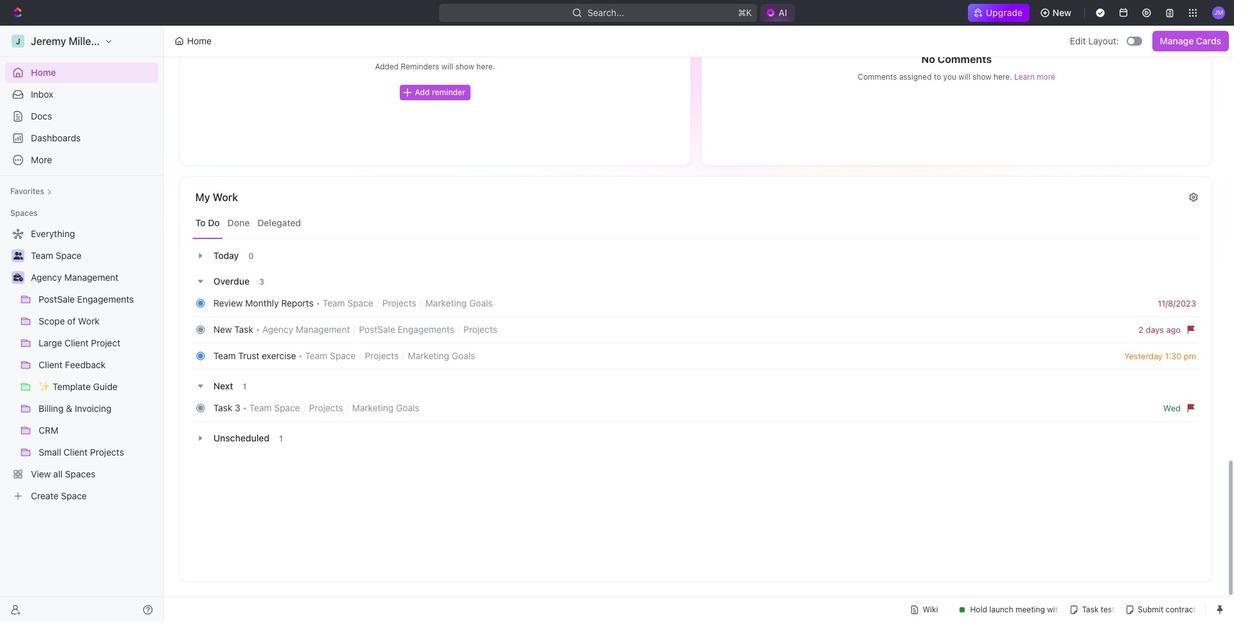 Task type: describe. For each thing, give the bounding box(es) containing it.
review monthly reports • team space / projects / marketing goals
[[213, 298, 493, 309]]

billing
[[39, 403, 64, 414]]

0 horizontal spatial show
[[456, 62, 474, 71]]

tab list containing to do
[[193, 208, 1199, 239]]

upgrade link
[[969, 4, 1030, 22]]

of
[[67, 316, 76, 327]]

0
[[249, 251, 254, 261]]

layout:
[[1089, 35, 1119, 46]]

upgrade
[[987, 7, 1023, 18]]

jeremy miller's workspace
[[31, 35, 159, 47]]

0 horizontal spatial here.
[[477, 62, 495, 71]]

today
[[213, 250, 239, 261]]

reminder
[[432, 87, 465, 97]]

task 3 • team space / projects / marketing goals
[[213, 403, 420, 413]]

small client projects link
[[39, 442, 156, 463]]

yesterday
[[1125, 351, 1163, 361]]

project
[[91, 338, 120, 348]]

11/8/2023
[[1158, 298, 1197, 308]]

goals for team trust exercise • team space / projects / marketing goals
[[452, 350, 475, 361]]

crm
[[39, 425, 58, 436]]

wed
[[1164, 403, 1181, 413]]

1 vertical spatial task
[[213, 403, 232, 413]]

client for large
[[65, 338, 89, 348]]

jeremy miller's workspace, , element
[[12, 35, 24, 48]]

days
[[1146, 324, 1164, 335]]

my work
[[195, 192, 238, 203]]

new task • agency management / postsale engagements / projects
[[213, 324, 498, 335]]

0 horizontal spatial will
[[442, 62, 453, 71]]

next
[[213, 380, 233, 391]]

view all spaces link
[[5, 464, 156, 485]]

small client projects
[[39, 447, 124, 458]]

miller's
[[69, 35, 103, 47]]

1 vertical spatial postsale engagements link
[[359, 324, 455, 335]]

dashboards link
[[5, 128, 158, 149]]

to
[[195, 217, 206, 228]]

trust
[[238, 350, 259, 361]]

0 vertical spatial 3
[[259, 277, 264, 286]]

comments assigned to you will show here. learn more
[[858, 72, 1056, 82]]

2 vertical spatial goals
[[396, 403, 420, 413]]

0 horizontal spatial 3
[[235, 403, 240, 413]]

docs link
[[5, 106, 158, 127]]

postsale inside sidebar navigation
[[39, 294, 75, 305]]

space down view all spaces link
[[61, 491, 87, 502]]

• up unscheduled
[[243, 403, 247, 413]]

my
[[195, 192, 210, 203]]

projects link for team trust exercise • team space / projects / marketing goals
[[365, 350, 399, 361]]

new for new task • agency management / postsale engagements / projects
[[213, 324, 232, 335]]

small
[[39, 447, 61, 458]]

guide
[[93, 381, 118, 392]]

work inside sidebar navigation
[[78, 316, 100, 327]]

do
[[208, 217, 220, 228]]

crm link
[[39, 421, 156, 441]]

more button
[[5, 150, 158, 170]]

jeremy
[[31, 35, 66, 47]]

unscheduled
[[213, 432, 270, 443]]

invoicing
[[75, 403, 112, 414]]

✨ template guide link
[[39, 377, 156, 397]]

1:30
[[1165, 351, 1182, 361]]

• down monthly at left top
[[256, 324, 260, 335]]

add reminder button
[[400, 85, 471, 100]]

new button
[[1035, 3, 1080, 23]]

to
[[934, 72, 941, 82]]

2
[[1139, 324, 1144, 335]]

1 vertical spatial agency management link
[[262, 324, 350, 335]]

assigned
[[899, 72, 932, 82]]

marketing goals link for task 3 • team space / projects / marketing goals
[[352, 403, 420, 413]]

marketing goals link for review monthly reports • team space / projects / marketing goals
[[426, 298, 493, 309]]

dashboards
[[31, 132, 81, 143]]

manage
[[1160, 35, 1194, 46]]

1 horizontal spatial task
[[234, 324, 253, 335]]

⌘k
[[738, 7, 752, 18]]

view
[[31, 469, 51, 480]]

space up agency management
[[56, 250, 82, 261]]

team up new task • agency management / postsale engagements / projects
[[323, 298, 345, 309]]

large client project
[[39, 338, 120, 348]]

marketing for review monthly reports • team space / projects / marketing goals
[[426, 298, 467, 309]]

tree inside sidebar navigation
[[5, 224, 158, 507]]

ai
[[779, 7, 787, 18]]

engagements inside tree
[[77, 294, 134, 305]]

yesterday 1:30 pm
[[1125, 351, 1197, 361]]

sidebar navigation
[[0, 26, 167, 622]]

projects link for task 3 • team space / projects / marketing goals
[[309, 403, 343, 413]]

ai button
[[761, 4, 795, 22]]

edit layout:
[[1070, 35, 1119, 46]]

✨
[[39, 381, 50, 392]]

search...
[[588, 7, 625, 18]]

jm button
[[1209, 3, 1229, 23]]

template
[[53, 381, 91, 392]]

all
[[53, 469, 63, 480]]

done
[[228, 217, 250, 228]]

delegated tab
[[255, 208, 304, 239]]

learn
[[1015, 72, 1035, 82]]

no comments
[[922, 53, 992, 65]]

scope
[[39, 316, 65, 327]]

team left trust
[[213, 350, 236, 361]]

inbox
[[31, 89, 53, 100]]

team space link for review monthly reports
[[323, 298, 373, 309]]

to do tab
[[193, 208, 222, 239]]

add
[[415, 87, 430, 97]]

monthly
[[245, 298, 279, 309]]

space down new task • agency management / postsale engagements / projects
[[330, 350, 356, 361]]

space up new task • agency management / postsale engagements / projects
[[348, 298, 373, 309]]

add reminder
[[415, 87, 465, 97]]

billing & invoicing link
[[39, 399, 156, 419]]

0 vertical spatial spaces
[[10, 208, 38, 218]]

spaces inside view all spaces link
[[65, 469, 95, 480]]

scope of work
[[39, 316, 100, 327]]

create space link
[[5, 486, 156, 507]]

0 vertical spatial comments
[[938, 53, 992, 65]]

new for new
[[1053, 7, 1072, 18]]



Task type: locate. For each thing, give the bounding box(es) containing it.
everything
[[31, 228, 75, 239]]

team space link up unscheduled
[[249, 403, 300, 413]]

spaces down favorites
[[10, 208, 38, 218]]

0 vertical spatial 1
[[243, 382, 247, 391]]

0 vertical spatial home
[[187, 35, 212, 46]]

tab list
[[193, 208, 1199, 239]]

1 horizontal spatial 3
[[259, 277, 264, 286]]

spaces down the small client projects
[[65, 469, 95, 480]]

2 days ago
[[1139, 324, 1181, 335]]

tree containing everything
[[5, 224, 158, 507]]

0 horizontal spatial postsale
[[39, 294, 75, 305]]

0 horizontal spatial work
[[78, 316, 100, 327]]

feedback
[[65, 359, 106, 370]]

1 vertical spatial agency
[[262, 324, 293, 335]]

0 vertical spatial marketing goals link
[[426, 298, 493, 309]]

reports
[[281, 298, 314, 309]]

management inside sidebar navigation
[[64, 272, 119, 283]]

1 vertical spatial marketing
[[408, 350, 449, 361]]

1 right unscheduled
[[279, 434, 283, 443]]

2 vertical spatial client
[[64, 447, 88, 458]]

1 horizontal spatial agency
[[262, 324, 293, 335]]

1 horizontal spatial management
[[296, 324, 350, 335]]

projects link
[[383, 298, 416, 309], [464, 324, 498, 335], [365, 350, 399, 361], [309, 403, 343, 413]]

1 horizontal spatial work
[[213, 192, 238, 203]]

marketing for team trust exercise • team space / projects / marketing goals
[[408, 350, 449, 361]]

done tab
[[225, 208, 252, 239]]

agency
[[31, 272, 62, 283], [262, 324, 293, 335]]

0 horizontal spatial postsale engagements link
[[39, 289, 156, 310]]

marketing goals link
[[426, 298, 493, 309], [408, 350, 475, 361], [352, 403, 420, 413]]

added
[[375, 62, 399, 71]]

show
[[456, 62, 474, 71], [973, 72, 992, 82]]

agency management
[[31, 272, 119, 283]]

1 horizontal spatial will
[[959, 72, 971, 82]]

delegated
[[258, 217, 301, 228]]

2 vertical spatial marketing goals link
[[352, 403, 420, 413]]

client feedback link
[[39, 355, 156, 375]]

work right of
[[78, 316, 100, 327]]

0 horizontal spatial engagements
[[77, 294, 134, 305]]

team
[[31, 250, 53, 261], [323, 298, 345, 309], [213, 350, 236, 361], [305, 350, 328, 361], [249, 403, 272, 413]]

show down no comments
[[973, 72, 992, 82]]

• right reports at the top left
[[316, 298, 320, 309]]

1 vertical spatial 1
[[279, 434, 283, 443]]

1 vertical spatial management
[[296, 324, 350, 335]]

team right exercise
[[305, 350, 328, 361]]

added reminders will show here.
[[375, 62, 495, 71]]

3 up monthly at left top
[[259, 277, 264, 286]]

team space link for task 3
[[249, 403, 300, 413]]

1 horizontal spatial engagements
[[398, 324, 455, 335]]

billing & invoicing
[[39, 403, 112, 414]]

team space link up new task • agency management / postsale engagements / projects
[[323, 298, 373, 309]]

team space link down everything link
[[31, 246, 156, 266]]

projects
[[383, 298, 416, 309], [464, 324, 498, 335], [365, 350, 399, 361], [309, 403, 343, 413], [90, 447, 124, 458]]

1 vertical spatial new
[[213, 324, 232, 335]]

user group image
[[13, 252, 23, 260]]

marketing
[[426, 298, 467, 309], [408, 350, 449, 361], [352, 403, 394, 413]]

home
[[187, 35, 212, 46], [31, 67, 56, 78]]

team up unscheduled
[[249, 403, 272, 413]]

view all spaces
[[31, 469, 95, 480]]

✨ template guide
[[39, 381, 118, 392]]

comments left assigned on the top right
[[858, 72, 897, 82]]

0 vertical spatial task
[[234, 324, 253, 335]]

1 right next
[[243, 382, 247, 391]]

client down 'large'
[[39, 359, 63, 370]]

1 horizontal spatial comments
[[938, 53, 992, 65]]

tree
[[5, 224, 158, 507]]

0 vertical spatial new
[[1053, 7, 1072, 18]]

reminders
[[401, 62, 439, 71]]

0 horizontal spatial task
[[213, 403, 232, 413]]

0 vertical spatial postsale engagements link
[[39, 289, 156, 310]]

postsale
[[39, 294, 75, 305], [359, 324, 395, 335]]

0 vertical spatial postsale
[[39, 294, 75, 305]]

space
[[56, 250, 82, 261], [348, 298, 373, 309], [330, 350, 356, 361], [274, 403, 300, 413], [61, 491, 87, 502]]

team inside team space link
[[31, 250, 53, 261]]

team space
[[31, 250, 82, 261]]

more
[[31, 154, 52, 165]]

everything link
[[5, 224, 156, 244]]

• right exercise
[[299, 350, 303, 361]]

agency up exercise
[[262, 324, 293, 335]]

new inside button
[[1053, 7, 1072, 18]]

1 vertical spatial goals
[[452, 350, 475, 361]]

agency inside tree
[[31, 272, 62, 283]]

client for small
[[64, 447, 88, 458]]

work
[[213, 192, 238, 203], [78, 316, 100, 327]]

goals
[[469, 298, 493, 309], [452, 350, 475, 361], [396, 403, 420, 413]]

1 horizontal spatial spaces
[[65, 469, 95, 480]]

0 horizontal spatial comments
[[858, 72, 897, 82]]

task up trust
[[234, 324, 253, 335]]

comments
[[938, 53, 992, 65], [858, 72, 897, 82]]

1 vertical spatial home
[[31, 67, 56, 78]]

favorites button
[[5, 184, 57, 199]]

1 horizontal spatial show
[[973, 72, 992, 82]]

will up reminder
[[442, 62, 453, 71]]

comments up comments assigned to you will show here. learn more
[[938, 53, 992, 65]]

space down exercise
[[274, 403, 300, 413]]

create space
[[31, 491, 87, 502]]

cards
[[1197, 35, 1222, 46]]

team space link
[[31, 246, 156, 266], [323, 298, 373, 309], [305, 350, 356, 361], [249, 403, 300, 413]]

jm
[[1214, 9, 1224, 16]]

1 for unscheduled
[[279, 434, 283, 443]]

1 vertical spatial postsale
[[359, 324, 395, 335]]

1 horizontal spatial here.
[[994, 72, 1012, 82]]

review
[[213, 298, 243, 309]]

new down review
[[213, 324, 232, 335]]

1
[[243, 382, 247, 391], [279, 434, 283, 443]]

3 up unscheduled
[[235, 403, 240, 413]]

projects link for review monthly reports • team space / projects / marketing goals
[[383, 298, 416, 309]]

new up edit
[[1053, 7, 1072, 18]]

engagements
[[77, 294, 134, 305], [398, 324, 455, 335]]

work right my
[[213, 192, 238, 203]]

0 horizontal spatial agency
[[31, 272, 62, 283]]

1 horizontal spatial home
[[187, 35, 212, 46]]

0 vertical spatial agency
[[31, 272, 62, 283]]

no
[[922, 53, 936, 65]]

1 for next
[[243, 382, 247, 391]]

1 vertical spatial spaces
[[65, 469, 95, 480]]

home inside sidebar navigation
[[31, 67, 56, 78]]

postsale engagements link down review monthly reports • team space / projects / marketing goals
[[359, 324, 455, 335]]

&
[[66, 403, 72, 414]]

client up client feedback
[[65, 338, 89, 348]]

1 horizontal spatial postsale engagements link
[[359, 324, 455, 335]]

1 vertical spatial comments
[[858, 72, 897, 82]]

team space link for team trust exercise
[[305, 350, 356, 361]]

1 horizontal spatial 1
[[279, 434, 283, 443]]

team right user group image
[[31, 250, 53, 261]]

postsale down review monthly reports • team space / projects / marketing goals
[[359, 324, 395, 335]]

0 vertical spatial marketing
[[426, 298, 467, 309]]

agency management link down reports at the top left
[[262, 324, 350, 335]]

1 horizontal spatial new
[[1053, 7, 1072, 18]]

1 vertical spatial engagements
[[398, 324, 455, 335]]

0 horizontal spatial agency management link
[[31, 267, 156, 288]]

manage cards
[[1160, 35, 1222, 46]]

projects inside 'link'
[[90, 447, 124, 458]]

client up view all spaces link
[[64, 447, 88, 458]]

docs
[[31, 111, 52, 122]]

workspace
[[106, 35, 159, 47]]

create
[[31, 491, 58, 502]]

2 vertical spatial marketing
[[352, 403, 394, 413]]

business time image
[[13, 274, 23, 282]]

0 vertical spatial management
[[64, 272, 119, 283]]

agency management link
[[31, 267, 156, 288], [262, 324, 350, 335]]

0 vertical spatial engagements
[[77, 294, 134, 305]]

0 vertical spatial client
[[65, 338, 89, 348]]

home link
[[5, 62, 158, 83]]

postsale engagements link up scope of work link
[[39, 289, 156, 310]]

will right you
[[959, 72, 971, 82]]

1 vertical spatial client
[[39, 359, 63, 370]]

scope of work link
[[39, 311, 156, 332]]

postsale engagements
[[39, 294, 134, 305]]

1 vertical spatial 3
[[235, 403, 240, 413]]

manage cards button
[[1153, 31, 1229, 51]]

•
[[316, 298, 320, 309], [256, 324, 260, 335], [299, 350, 303, 361], [243, 403, 247, 413]]

agency down team space
[[31, 272, 62, 283]]

agency management link up postsale engagements at the top
[[31, 267, 156, 288]]

0 horizontal spatial spaces
[[10, 208, 38, 218]]

management up postsale engagements at the top
[[64, 272, 119, 283]]

edit
[[1070, 35, 1086, 46]]

learn more link
[[1015, 72, 1056, 82]]

task down next
[[213, 403, 232, 413]]

1 vertical spatial work
[[78, 316, 100, 327]]

team space link down new task • agency management / postsale engagements / projects
[[305, 350, 356, 361]]

pm
[[1184, 351, 1197, 361]]

client inside 'link'
[[64, 447, 88, 458]]

ago
[[1167, 324, 1181, 335]]

postsale engagements link
[[39, 289, 156, 310], [359, 324, 455, 335]]

inbox link
[[5, 84, 158, 105]]

large client project link
[[39, 333, 156, 354]]

0 vertical spatial agency management link
[[31, 267, 156, 288]]

spaces
[[10, 208, 38, 218], [65, 469, 95, 480]]

j
[[16, 36, 20, 46]]

0 vertical spatial goals
[[469, 298, 493, 309]]

goals for review monthly reports • team space / projects / marketing goals
[[469, 298, 493, 309]]

0 horizontal spatial 1
[[243, 382, 247, 391]]

exercise
[[262, 350, 296, 361]]

1 vertical spatial marketing goals link
[[408, 350, 475, 361]]

you
[[944, 72, 957, 82]]

0 vertical spatial work
[[213, 192, 238, 203]]

0 horizontal spatial home
[[31, 67, 56, 78]]

0 horizontal spatial management
[[64, 272, 119, 283]]

1 horizontal spatial postsale
[[359, 324, 395, 335]]

0 horizontal spatial new
[[213, 324, 232, 335]]

large
[[39, 338, 62, 348]]

management up team trust exercise • team space / projects / marketing goals
[[296, 324, 350, 335]]

show up reminder
[[456, 62, 474, 71]]

1 horizontal spatial agency management link
[[262, 324, 350, 335]]

marketing goals link for team trust exercise • team space / projects / marketing goals
[[408, 350, 475, 361]]

client feedback
[[39, 359, 106, 370]]

postsale up scope
[[39, 294, 75, 305]]



Task type: vqa. For each thing, say whether or not it's contained in the screenshot.
Yet.
no



